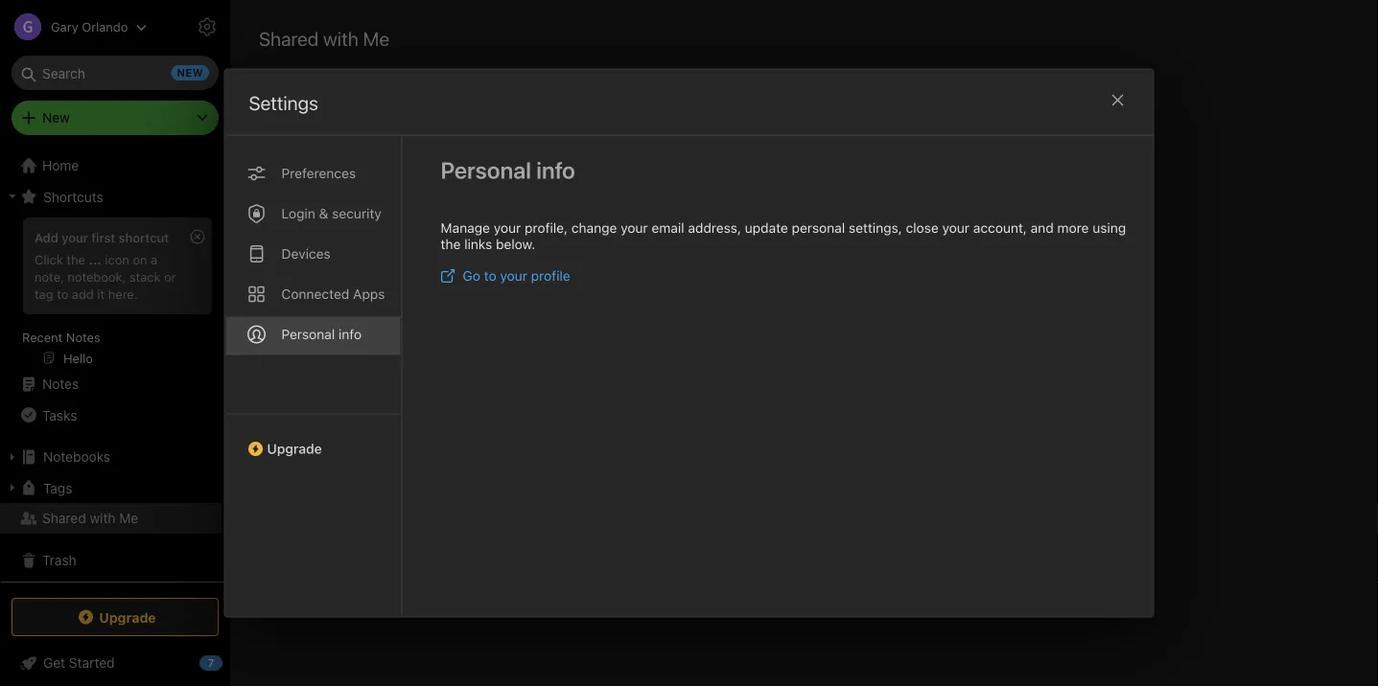 Task type: describe. For each thing, give the bounding box(es) containing it.
manage
[[441, 220, 490, 236]]

upgrade button inside tab list
[[225, 414, 401, 465]]

account,
[[973, 220, 1027, 236]]

connected apps
[[281, 286, 385, 302]]

1 horizontal spatial shared
[[259, 27, 319, 49]]

with inside "link"
[[90, 511, 116, 527]]

using
[[1093, 220, 1126, 236]]

or
[[164, 269, 176, 284]]

Search text field
[[25, 56, 205, 90]]

login
[[281, 206, 315, 222]]

0 horizontal spatial the
[[66, 252, 85, 267]]

profile
[[531, 268, 570, 284]]

notebooks
[[43, 449, 110, 465]]

click the ...
[[35, 252, 101, 267]]

recent
[[22, 330, 63, 344]]

1 horizontal spatial with
[[323, 27, 358, 49]]

add your first shortcut
[[35, 230, 169, 245]]

note,
[[35, 269, 64, 284]]

login & security
[[281, 206, 381, 222]]

shared with me element
[[230, 0, 1378, 687]]

home link
[[0, 151, 230, 181]]

it
[[97, 287, 105, 301]]

trash link
[[0, 546, 222, 576]]

expand notebooks image
[[5, 450, 20, 465]]

tab list containing preferences
[[225, 136, 402, 617]]

1 vertical spatial notes
[[42, 376, 79, 392]]

the inside the manage your profile, change your email address, update personal settings, close your account, and more using the links below.
[[441, 237, 461, 252]]

connected
[[281, 286, 349, 302]]

apps
[[353, 286, 385, 302]]

close image
[[1106, 89, 1129, 112]]

shortcuts
[[43, 189, 103, 205]]

tree containing home
[[0, 151, 230, 588]]

1 horizontal spatial info
[[536, 157, 575, 184]]

shared with me link
[[0, 504, 222, 534]]

home
[[42, 158, 79, 174]]

your right close
[[942, 220, 970, 236]]

update
[[745, 220, 788, 236]]

recent notes
[[22, 330, 100, 344]]

shared with me inside "link"
[[42, 511, 138, 527]]

tags button
[[0, 473, 222, 504]]

notes link
[[0, 369, 222, 400]]

your up below.
[[494, 220, 521, 236]]

stack
[[129, 269, 161, 284]]

your left email in the left of the page
[[621, 220, 648, 236]]

below.
[[496, 237, 535, 252]]



Task type: locate. For each thing, give the bounding box(es) containing it.
to
[[484, 268, 496, 284], [57, 287, 68, 301]]

upgrade
[[267, 441, 322, 457], [99, 610, 156, 626]]

group inside tree
[[0, 212, 222, 377]]

1 horizontal spatial upgrade button
[[225, 414, 401, 465]]

personal info inside tab list
[[281, 327, 362, 342]]

preferences
[[281, 166, 356, 181]]

shared with me
[[259, 27, 389, 49], [42, 511, 138, 527]]

0 horizontal spatial to
[[57, 287, 68, 301]]

personal info down connected
[[281, 327, 362, 342]]

0 horizontal spatial shared with me
[[42, 511, 138, 527]]

shared
[[259, 27, 319, 49], [42, 511, 86, 527]]

personal down connected
[[281, 327, 335, 342]]

the left ...
[[66, 252, 85, 267]]

info inside tab list
[[339, 327, 362, 342]]

0 vertical spatial notes
[[66, 330, 100, 344]]

devices
[[281, 246, 331, 262]]

1 horizontal spatial personal
[[441, 157, 531, 184]]

add
[[72, 287, 94, 301]]

tags
[[43, 480, 72, 496]]

notebook,
[[67, 269, 126, 284]]

settings image
[[196, 15, 219, 38]]

notes up tasks
[[42, 376, 79, 392]]

notes right recent
[[66, 330, 100, 344]]

shared up settings
[[259, 27, 319, 49]]

0 vertical spatial upgrade
[[267, 441, 322, 457]]

1 horizontal spatial personal info
[[441, 157, 575, 184]]

0 horizontal spatial shared
[[42, 511, 86, 527]]

notebooks link
[[0, 442, 222, 473]]

new
[[42, 110, 70, 126]]

with
[[323, 27, 358, 49], [90, 511, 116, 527]]

info
[[536, 157, 575, 184], [339, 327, 362, 342]]

0 vertical spatial upgrade button
[[225, 414, 401, 465]]

personal up 'manage'
[[441, 157, 531, 184]]

tag
[[35, 287, 53, 301]]

shared with me up settings
[[259, 27, 389, 49]]

1 vertical spatial personal
[[281, 327, 335, 342]]

security
[[332, 206, 381, 222]]

notes
[[66, 330, 100, 344], [42, 376, 79, 392]]

your down below.
[[500, 268, 527, 284]]

a
[[151, 252, 158, 267]]

0 horizontal spatial upgrade button
[[12, 598, 219, 637]]

group
[[0, 212, 222, 377]]

info down connected apps
[[339, 327, 362, 342]]

1 horizontal spatial me
[[363, 27, 389, 49]]

...
[[89, 252, 101, 267]]

the down 'manage'
[[441, 237, 461, 252]]

add
[[35, 230, 58, 245]]

1 horizontal spatial the
[[441, 237, 461, 252]]

1 vertical spatial me
[[119, 511, 138, 527]]

personal info
[[441, 157, 575, 184], [281, 327, 362, 342]]

shortcut
[[119, 230, 169, 245]]

None search field
[[25, 56, 205, 90]]

here.
[[108, 287, 138, 301]]

1 vertical spatial shared with me
[[42, 511, 138, 527]]

1 horizontal spatial upgrade
[[267, 441, 322, 457]]

trash
[[42, 553, 76, 569]]

personal
[[792, 220, 845, 236]]

tree
[[0, 151, 230, 588]]

me
[[363, 27, 389, 49], [119, 511, 138, 527]]

go to your profile button
[[441, 268, 570, 284]]

0 horizontal spatial personal info
[[281, 327, 362, 342]]

shared with me down tags button in the left bottom of the page
[[42, 511, 138, 527]]

0 vertical spatial shared
[[259, 27, 319, 49]]

1 vertical spatial upgrade
[[99, 610, 156, 626]]

0 horizontal spatial with
[[90, 511, 116, 527]]

go to your profile
[[463, 268, 570, 284]]

on
[[133, 252, 147, 267]]

shared inside "link"
[[42, 511, 86, 527]]

to right tag
[[57, 287, 68, 301]]

your
[[494, 220, 521, 236], [621, 220, 648, 236], [942, 220, 970, 236], [62, 230, 88, 245], [500, 268, 527, 284]]

1 horizontal spatial to
[[484, 268, 496, 284]]

links
[[464, 237, 492, 252]]

settings
[[249, 92, 318, 114]]

icon
[[105, 252, 129, 267]]

personal info up profile,
[[441, 157, 575, 184]]

click
[[35, 252, 63, 267]]

0 vertical spatial personal
[[441, 157, 531, 184]]

address,
[[688, 220, 741, 236]]

expand tags image
[[5, 480, 20, 496]]

to inside icon on a note, notebook, stack or tag to add it here.
[[57, 287, 68, 301]]

your up click the ...
[[62, 230, 88, 245]]

settings,
[[849, 220, 902, 236]]

me inside "link"
[[119, 511, 138, 527]]

0 vertical spatial info
[[536, 157, 575, 184]]

0 vertical spatial with
[[323, 27, 358, 49]]

1 vertical spatial upgrade button
[[12, 598, 219, 637]]

1 vertical spatial with
[[90, 511, 116, 527]]

icon on a note, notebook, stack or tag to add it here.
[[35, 252, 176, 301]]

change
[[571, 220, 617, 236]]

to right "go"
[[484, 268, 496, 284]]

1 horizontal spatial shared with me
[[259, 27, 389, 49]]

more
[[1057, 220, 1089, 236]]

profile,
[[525, 220, 568, 236]]

new button
[[12, 101, 219, 135]]

manage your profile, change your email address, update personal settings, close your account, and more using the links below.
[[441, 220, 1126, 252]]

upgrade button
[[225, 414, 401, 465], [12, 598, 219, 637]]

personal
[[441, 157, 531, 184], [281, 327, 335, 342]]

1 vertical spatial info
[[339, 327, 362, 342]]

1 vertical spatial personal info
[[281, 327, 362, 342]]

0 horizontal spatial info
[[339, 327, 362, 342]]

0 vertical spatial me
[[363, 27, 389, 49]]

group containing add your first shortcut
[[0, 212, 222, 377]]

0 horizontal spatial upgrade
[[99, 610, 156, 626]]

email
[[652, 220, 684, 236]]

tasks
[[42, 407, 77, 423]]

the
[[441, 237, 461, 252], [66, 252, 85, 267]]

tasks button
[[0, 400, 222, 431]]

1 vertical spatial shared
[[42, 511, 86, 527]]

0 horizontal spatial me
[[119, 511, 138, 527]]

shared down the 'tags' at the bottom of page
[[42, 511, 86, 527]]

tab list
[[225, 136, 402, 617]]

first
[[91, 230, 115, 245]]

0 horizontal spatial personal
[[281, 327, 335, 342]]

shortcuts button
[[0, 181, 222, 212]]

info up profile,
[[536, 157, 575, 184]]

go
[[463, 268, 480, 284]]

0 vertical spatial to
[[484, 268, 496, 284]]

close
[[906, 220, 939, 236]]

and
[[1031, 220, 1054, 236]]

1 vertical spatial to
[[57, 287, 68, 301]]

0 vertical spatial personal info
[[441, 157, 575, 184]]

0 vertical spatial shared with me
[[259, 27, 389, 49]]

&
[[319, 206, 328, 222]]



Task type: vqa. For each thing, say whether or not it's contained in the screenshot.
Continue with Google
no



